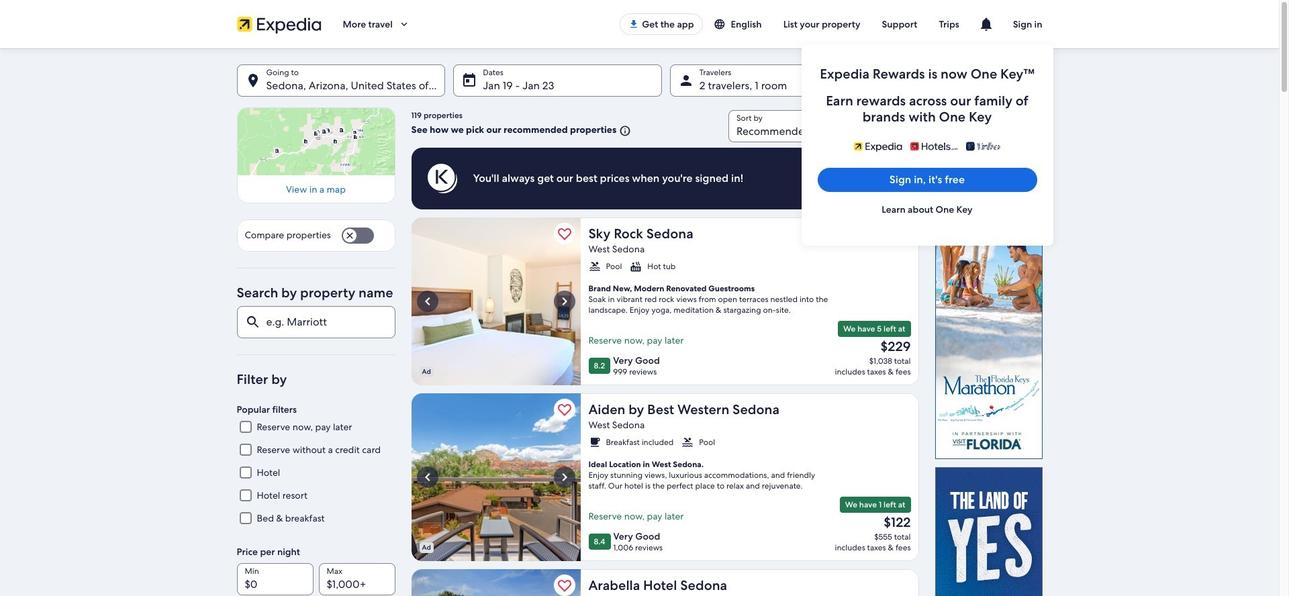 Task type: vqa. For each thing, say whether or not it's contained in the screenshot.
small icon
yes



Task type: locate. For each thing, give the bounding box(es) containing it.
small image
[[714, 18, 731, 30], [630, 261, 643, 273], [682, 437, 694, 449]]

$0, Minimum, Price per night text field
[[237, 564, 313, 596]]

small image for pool image
[[630, 261, 643, 273]]

small image
[[617, 125, 632, 137], [589, 261, 601, 273], [589, 437, 601, 449]]

0 vertical spatial small image
[[714, 18, 731, 30]]

2 vertical spatial small image
[[682, 437, 694, 449]]

2 vertical spatial small image
[[589, 437, 601, 449]]

pool image
[[412, 218, 581, 386]]

small image for bbq/picnic area "image"
[[589, 437, 601, 449]]

1 vertical spatial small image
[[630, 261, 643, 273]]

show previous image for sky rock sedona image
[[420, 294, 436, 310]]

2 horizontal spatial small image
[[714, 18, 731, 30]]

bbq/picnic area image
[[412, 394, 581, 562]]

expedia logo image
[[237, 15, 321, 34]]

1 vertical spatial small image
[[589, 261, 601, 273]]

0 vertical spatial small image
[[617, 125, 632, 137]]

0 horizontal spatial small image
[[630, 261, 643, 273]]

1 horizontal spatial small image
[[682, 437, 694, 449]]



Task type: describe. For each thing, give the bounding box(es) containing it.
communication center icon image
[[979, 16, 995, 32]]

show previous image for aiden by best western sedona image
[[420, 470, 436, 486]]

download the app button image
[[629, 19, 640, 30]]

search image
[[895, 73, 911, 89]]

show next image for sky rock sedona image
[[557, 294, 573, 310]]

small image for bbq/picnic area "image"
[[682, 437, 694, 449]]

hiking image
[[412, 570, 581, 597]]

more travel image
[[398, 18, 410, 30]]

$1,000 and above, Maximum, Price per night text field
[[319, 564, 395, 596]]

static map image image
[[237, 107, 395, 175]]

small image for pool image
[[589, 261, 601, 273]]

show next image for aiden by best western sedona image
[[557, 470, 573, 486]]



